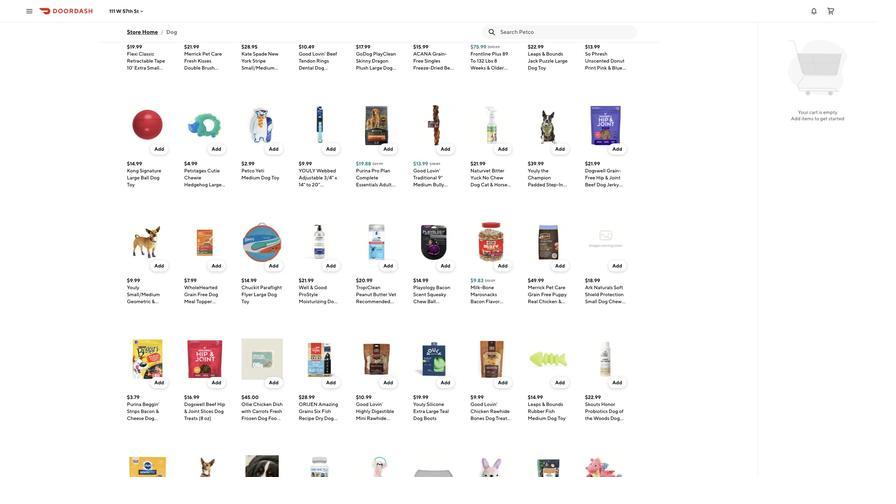 Task type: describe. For each thing, give the bounding box(es) containing it.
peanut
[[356, 292, 372, 298]]

stripe for geometric
[[127, 306, 140, 312]]

add for $39.99 youly the champion padded step-in extra large olive dog harness (xl)
[[555, 146, 565, 152]]

(10 inside $49.99 merrick pet care grain free puppy real chicken & sweet potato recipe dog food (10 lb)
[[528, 320, 535, 326]]

add for $13.99 $14.49 good lovin' traditional 9" medium bully spring dog chew (0.81 oz)
[[441, 146, 450, 152]]

add for $20.99 tropiclean peanut butter vet recommended dog teeth gel (4 oz)
[[383, 263, 393, 269]]

grain- for hip
[[607, 168, 621, 174]]

$15.99 acana grain- free singles freeze-dried beef & pumpkin dog treats (3.25 oz)
[[413, 44, 455, 85]]

youly small/medium geometric & stripe dog sock pack (s/m) image
[[127, 222, 168, 263]]

& up (18
[[299, 306, 302, 312]]

york
[[241, 58, 251, 64]]

large inside $19.99 youly silicone extra large teal dog boots
[[426, 409, 439, 415]]

(6 inside $10.99 good lovin' highly digestible mini rawhide bones (6 ct)
[[371, 423, 376, 429]]

lovin' for $10.49 good lovin' beef tendon rings dental dog chews (4 ct)
[[312, 51, 326, 57]]

(5
[[241, 423, 246, 429]]

$14.99 for chuckit
[[241, 278, 257, 284]]

$14.99 for kong
[[127, 161, 142, 167]]

beef inside $16.99 dogswell beef hip & joint slices dog treats (8 oz)
[[206, 402, 216, 408]]

hip inside $21.99 dogswell grain- free hip & joint beef dog jerky (10 oz)
[[596, 175, 604, 181]]

111
[[109, 8, 115, 14]]

8 inside the $9.99 good lovin' chicken rawhide bones dog treats (4.2 oz x 8 ct)
[[490, 423, 493, 429]]

to
[[470, 58, 476, 64]]

new
[[268, 51, 278, 57]]

good for $9.99 good lovin' chicken rawhide bones dog treats (4.2 oz x 8 ct)
[[470, 402, 483, 408]]

small for dog
[[147, 65, 159, 71]]

$9.99 for $9.99 good lovin' chicken rawhide bones dog treats (4.2 oz x 8 ct)
[[470, 395, 484, 401]]

pedigree dentastix dog treats large beef (40 ct) image
[[127, 456, 168, 478]]

$4.99 petstages cutie chewie hedgehog large dog toy
[[184, 161, 222, 195]]

add for $19.88 $21.99 purina pro plan complete essentials adult shredded blend beef & rice dry dog food (6 lb)
[[383, 146, 393, 152]]

paraflight
[[260, 285, 282, 291]]

rawhide inside the $9.99 good lovin' chicken rawhide bones dog treats (4.2 oz x 8 ct)
[[490, 409, 510, 415]]

dog inside $9.83 $12.29 milk-bone marosnacks bacon flavor small dog treats with bone marrow (40 oz)
[[484, 306, 493, 312]]

sweet
[[528, 306, 542, 312]]

oz) inside $16.99 dogswell beef hip & joint slices dog treats (8 oz)
[[204, 416, 211, 422]]

$19.99 youly silicone extra large teal dog boots
[[413, 395, 449, 422]]

add for $9.99 youly small/medium geometric & stripe dog sock pack (s/m)
[[154, 263, 164, 269]]

lb) inside $49.99 merrick pet care grain free puppy real chicken & sweet potato recipe dog food (10 lb)
[[536, 320, 542, 326]]

add for $14.99 playology bacon scent squeaky chew ball medium purple dog toy
[[441, 263, 450, 269]]

oz) inside '$22.99 skouts honor probiotics dog of the woods dog shampoo & conditioner (16 oz)'
[[585, 437, 592, 443]]

hip inside $16.99 dogswell beef hip & joint slices dog treats (8 oz)
[[217, 402, 225, 408]]

$20.99 tropiclean peanut butter vet recommended dog teeth gel (4 oz)
[[356, 278, 396, 319]]

chewie
[[184, 175, 201, 181]]

items
[[802, 116, 814, 121]]

$13.99 $14.49 good lovin' traditional 9" medium bully spring dog chew (0.81 oz)
[[413, 161, 452, 202]]

playclean
[[373, 51, 396, 57]]

free for hip
[[585, 175, 595, 181]]

$21.99 well & good prostyle moisturizing dog & cat conditioner (18 oz)
[[299, 278, 339, 319]]

(8
[[199, 416, 203, 422]]

chew inside $13.99 $14.49 good lovin' traditional 9" medium bully spring dog chew (0.81 oz)
[[439, 189, 452, 195]]

topper
[[196, 299, 212, 305]]

good inside $21.99 well & good prostyle moisturizing dog & cat conditioner (18 oz)
[[314, 285, 327, 291]]

add for $19.99 flexi classic retractable tape 10' extra small pink dog leash
[[154, 29, 164, 35]]

$45.00 ollie chicken dish with carrots fresh frozen dog food (5 lb)
[[241, 395, 283, 429]]

no
[[482, 175, 489, 181]]

& inside $15.99 acana grain- free singles freeze-dried beef & pumpkin dog treats (3.25 oz)
[[413, 72, 416, 78]]

joint inside $16.99 dogswell beef hip & joint slices dog treats (8 oz)
[[188, 409, 200, 415]]

(6 inside $75.99 $115.99 frontline plus 89 to 132 lbs 8 weeks & older extra large dog flea & tick treatment (6 ct)
[[495, 86, 499, 92]]

six
[[314, 409, 321, 415]]

add for $18.99 ark naturals soft shield protection small dog chews (12 oz)
[[612, 263, 622, 269]]

petstages cutie chewie hedgehog large dog toy image
[[184, 105, 225, 146]]

chew for $21.99 naturvet bitter yuck no chew dog cat & horse spray (32 oz)
[[490, 175, 503, 181]]

& up treatment
[[481, 79, 484, 85]]

$13.99 for good
[[413, 161, 428, 167]]

dog inside $19.99 flexi classic retractable tape 10' extra small pink dog leash
[[138, 72, 147, 78]]

$21.99 inside the $19.88 $21.99 purina pro plan complete essentials adult shredded blend beef & rice dry dog food (6 lb)
[[372, 162, 383, 166]]

dog inside $19.99 youly silicone extra large teal dog boots
[[413, 416, 423, 422]]

purina beggin' strips bacon & cheese dog training treats pouch (6 oz) image
[[127, 339, 168, 380]]

adult
[[379, 182, 392, 188]]

$45.00
[[241, 395, 259, 401]]

oz) inside $18.99 ark naturals soft shield protection small dog chews (12 oz)
[[592, 306, 599, 312]]

chew for $14.99 playology bacon scent squeaky chew ball medium purple dog toy
[[413, 299, 426, 305]]

lbs
[[485, 58, 493, 64]]

$18.99
[[585, 278, 600, 284]]

olive
[[554, 189, 566, 195]]

oz) inside $21.99 well & good prostyle moisturizing dog & cat conditioner (18 oz)
[[306, 313, 313, 319]]

youly silicone extra large teal dog boots image
[[413, 339, 455, 380]]

fish for dog
[[545, 409, 555, 415]]

oz) inside $20.99 tropiclean peanut butter vet recommended dog teeth gel (4 oz)
[[356, 313, 363, 319]]

medium inside $13.99 $14.49 good lovin' traditional 9" medium bully spring dog chew (0.81 oz)
[[413, 182, 432, 188]]

traditional
[[413, 175, 437, 181]]

chews for ark naturals soft shield protection small dog chews (12 oz)
[[609, 299, 624, 305]]

(18
[[299, 313, 305, 319]]

treats inside $9.83 $12.29 milk-bone marosnacks bacon flavor small dog treats with bone marrow (40 oz)
[[494, 306, 508, 312]]

oz) inside $3.79 purina beggin' strips bacon & cheese dog training treats pouch (6 oz)
[[148, 430, 155, 436]]

(120
[[585, 79, 595, 85]]

petco yeti medium dog toy image
[[241, 105, 283, 146]]

dog inside $10.49 good lovin' beef tendon rings dental dog chews (4 ct)
[[315, 65, 324, 71]]

pouch
[[127, 430, 141, 436]]

large inside $75.99 $115.99 frontline plus 89 to 132 lbs 8 weeks & older extra large dog flea & tick treatment (6 ct)
[[483, 72, 496, 78]]

& inside the $19.88 $21.99 purina pro plan complete essentials adult shredded blend beef & rice dry dog food (6 lb)
[[367, 196, 371, 202]]

of
[[619, 409, 624, 415]]

dogswell beef hip & joint slices dog treats (8 oz) image
[[184, 339, 225, 380]]

small for treats
[[470, 306, 483, 312]]

yuck
[[470, 175, 481, 181]]

wholehearted grain free dog meal topper variety pack (2.8 oz x 6 ct) image
[[184, 222, 225, 263]]

flavor
[[486, 299, 500, 305]]

lovin' for $10.99 good lovin' highly digestible mini rawhide bones (6 ct)
[[370, 402, 383, 408]]

good for $10.49 good lovin' beef tendon rings dental dog chews (4 ct)
[[299, 51, 311, 57]]

dog inside $9.99 youly webbed adjustable 3/4" x 14" to 20" turquoise dog collar
[[322, 189, 331, 195]]

add for $14.99 chuckit paraflight flyer large dog toy
[[269, 263, 279, 269]]

57th
[[122, 8, 133, 14]]

$7.99
[[184, 278, 197, 284]]

large inside $4.99 petstages cutie chewie hedgehog large dog toy
[[209, 182, 222, 188]]

beef inside $15.99 acana grain- free singles freeze-dried beef & pumpkin dog treats (3.25 oz)
[[444, 65, 455, 71]]

add for $49.99 merrick pet care grain free puppy real chicken & sweet potato recipe dog food (10 lb)
[[555, 263, 565, 269]]

132
[[477, 58, 484, 64]]

singles
[[424, 58, 440, 64]]

potato
[[543, 306, 558, 312]]

$22.99 for leaps
[[528, 44, 544, 50]]

& right well
[[310, 285, 313, 291]]

add for $16.99 dogswell beef hip & joint slices dog treats (8 oz)
[[212, 380, 221, 386]]

conditioner inside $21.99 well & good prostyle moisturizing dog & cat conditioner (18 oz)
[[312, 306, 339, 312]]

medium inside $14.99 leaps & bounds rubber fish medium dog toy
[[528, 416, 546, 422]]

(6 inside $3.79 purina beggin' strips bacon & cheese dog training treats pouch (6 oz)
[[142, 430, 147, 436]]

$19.99 for youly
[[413, 395, 428, 401]]

& inside $21.99 dogswell grain- free hip & joint beef dog jerky (10 oz)
[[605, 175, 608, 181]]

$17.99
[[356, 44, 370, 50]]

oz inside the $9.99 good lovin' chicken rawhide bones dog treats (4.2 oz x 8 ct)
[[480, 423, 485, 429]]

tape
[[154, 58, 165, 64]]

add for $21.99 dogswell grain- free hip & joint beef dog jerky (10 oz)
[[612, 146, 622, 152]]

grain inside $7.99 wholehearted grain free dog meal topper variety pack (2.8 oz x 6 ct)
[[184, 292, 197, 298]]

older
[[491, 65, 504, 71]]

$19.88 $21.99 purina pro plan complete essentials adult shredded blend beef & rice dry dog food (6 lb)
[[356, 161, 392, 209]]

shredded
[[356, 189, 378, 195]]

dog inside the $9.99 good lovin' chicken rawhide bones dog treats (4.2 oz x 8 ct)
[[485, 416, 495, 422]]

weeks
[[470, 65, 486, 71]]

$75.99
[[470, 44, 486, 50]]

$16.99 dogswell beef hip & joint slices dog treats (8 oz)
[[184, 395, 225, 422]]

toy inside $14.99 playology bacon scent squeaky chew ball medium purple dog toy
[[424, 313, 431, 319]]

$9.99 youly small/medium geometric & stripe dog sock pack (s/m)
[[127, 278, 163, 319]]

playology bacon scent squeaky chew ball medium purple dog toy image
[[413, 222, 455, 263]]

dog inside $14.99 kong signature large ball dog toy
[[150, 175, 159, 181]]

cat inside $21.99 naturvet bitter yuck no chew dog cat & horse spray (32 oz)
[[481, 182, 489, 188]]

free for singles
[[413, 58, 423, 64]]

go dog tough n texture vanilla donut plush & textured silicone squeaky extra small pink dog toy with chew guard technology image
[[585, 456, 626, 478]]

hedgehog
[[184, 182, 208, 188]]

shield
[[585, 292, 599, 298]]

add for $7.99 wholehearted grain free dog meal topper variety pack (2.8 oz x 6 ct)
[[212, 263, 221, 269]]

$19.88
[[356, 161, 371, 167]]

chicken inside the $9.99 good lovin' chicken rawhide bones dog treats (4.2 oz x 8 ct)
[[470, 409, 489, 415]]

frontline
[[470, 51, 491, 57]]

add for $22.99 skouts honor probiotics dog of the woods dog shampoo & conditioner (16 oz)
[[612, 380, 622, 386]]

free for dog
[[197, 292, 208, 298]]

flyer
[[241, 292, 253, 298]]

good lovin' highly digestible mini rawhide bones (6 ct) image
[[356, 339, 397, 380]]

add for $9.99 good lovin' chicken rawhide bones dog treats (4.2 oz x 8 ct)
[[498, 380, 508, 386]]

classic
[[139, 51, 154, 57]]

waste
[[595, 72, 610, 78]]

bacon inside $14.99 playology bacon scent squeaky chew ball medium purple dog toy
[[436, 285, 450, 291]]

pink inside $13.99 so phresh unscented donut print pink & blue dog waste bags (120 ct)
[[597, 65, 607, 71]]

$21.99 for $21.99
[[184, 44, 199, 50]]

$28.99 orijen amazing grains six fish recipe dry dog food (4 lb)
[[299, 395, 338, 429]]

beef inside $10.49 good lovin' beef tendon rings dental dog chews (4 ct)
[[327, 51, 337, 57]]

$14.99 kong signature large ball dog toy
[[127, 161, 161, 188]]

good for $10.99 good lovin' highly digestible mini rawhide bones (6 ct)
[[356, 402, 369, 408]]

with
[[241, 409, 251, 415]]

fish for dry
[[322, 409, 331, 415]]

$39.99
[[528, 161, 544, 167]]

notification bell image
[[810, 7, 818, 15]]

treatment
[[470, 86, 494, 92]]

tropiclean peanut butter vet recommended dog teeth gel (4 oz) image
[[356, 222, 397, 263]]

kate
[[241, 51, 252, 57]]

add for $21.99 well & good prostyle moisturizing dog & cat conditioner (18 oz)
[[326, 263, 336, 269]]

small/medium inside $28.95 kate spade new york stripe small/medium dog collar
[[241, 65, 274, 71]]

$22.99 skouts honor probiotics dog of the woods dog shampoo & conditioner (16 oz)
[[585, 395, 624, 443]]

dog inside $22.99 leaps & bounds jack puzzle large dog toy
[[528, 65, 537, 71]]

open menu image
[[25, 7, 34, 15]]

& down the lbs
[[487, 65, 490, 71]]

(2.8
[[213, 306, 221, 312]]

small inside $18.99 ark naturals soft shield protection small dog chews (12 oz)
[[585, 299, 597, 305]]

& inside $22.99 leaps & bounds jack puzzle large dog toy
[[542, 51, 545, 57]]

dog inside $75.99 $115.99 frontline plus 89 to 132 lbs 8 weeks & older extra large dog flea & tick treatment (6 ct)
[[497, 72, 506, 78]]

petag bene-bac plus pet powder (4.5 oz) image
[[299, 456, 340, 478]]

so
[[585, 51, 591, 57]]

toy inside $2.99 petco yeti medium dog toy
[[271, 175, 279, 181]]

get
[[820, 116, 828, 121]]

$15.99
[[413, 44, 428, 50]]

bacon inside $9.83 $12.29 milk-bone marosnacks bacon flavor small dog treats with bone marrow (40 oz)
[[470, 299, 485, 305]]

pumpkin
[[417, 72, 437, 78]]

$19.99 for flexi
[[127, 44, 142, 50]]

the inside '$22.99 skouts honor probiotics dog of the woods dog shampoo & conditioner (16 oz)'
[[585, 416, 593, 422]]

purina inside the $19.88 $21.99 purina pro plan complete essentials adult shredded blend beef & rice dry dog food (6 lb)
[[356, 168, 371, 174]]

is
[[819, 110, 822, 115]]

add for $4.99 petstages cutie chewie hedgehog large dog toy
[[212, 146, 221, 152]]

youly for youly silicone extra large teal dog boots
[[413, 402, 426, 408]]

flea
[[470, 79, 480, 85]]

joint inside $21.99 dogswell grain- free hip & joint beef dog jerky (10 oz)
[[609, 175, 620, 181]]

rubber
[[528, 409, 545, 415]]

phresh
[[592, 51, 607, 57]]

dried
[[431, 65, 443, 71]]

$9.99 for $9.99 youly small/medium geometric & stripe dog sock pack (s/m)
[[127, 278, 140, 284]]

woods
[[594, 416, 609, 422]]

vet
[[388, 292, 396, 298]]

$10.49 good lovin' beef tendon rings dental dog chews (4 ct)
[[299, 44, 337, 78]]

ct) inside $10.99 good lovin' highly digestible mini rawhide bones (6 ct)
[[377, 423, 383, 429]]

dogswell grain-free hip & joint beef dog jerky (10 oz) image
[[585, 105, 626, 146]]

leaps for rubber
[[528, 402, 541, 408]]

youly the champion padded step-in extra large olive dog harness (xl) image
[[528, 105, 569, 146]]

bags
[[611, 72, 622, 78]]

(32
[[484, 189, 491, 195]]

large inside $14.99 kong signature large ball dog toy
[[127, 175, 140, 181]]

$20.99
[[356, 278, 372, 284]]

& inside $16.99 dogswell beef hip & joint slices dog treats (8 oz)
[[184, 409, 187, 415]]

add for $28.99 orijen amazing grains six fish recipe dry dog food (4 lb)
[[326, 380, 336, 386]]

dog inside the $19.88 $21.99 purina pro plan complete essentials adult shredded blend beef & rice dry dog food (6 lb)
[[356, 203, 365, 209]]

naturvet bitter yuck no chew dog cat & horse spray (32 oz) image
[[470, 105, 512, 146]]

toy inside $14.99 kong signature large ball dog toy
[[127, 182, 135, 188]]

grain inside $49.99 merrick pet care grain free puppy real chicken & sweet potato recipe dog food (10 lb)
[[528, 292, 540, 298]]

puppy
[[552, 292, 567, 298]]

ct) inside the $9.99 good lovin' chicken rawhide bones dog treats (4.2 oz x 8 ct)
[[494, 423, 500, 429]]

lb) inside the $19.88 $21.99 purina pro plan complete essentials adult shredded blend beef & rice dry dog food (6 lb)
[[384, 203, 390, 209]]

rice
[[372, 196, 382, 202]]

large inside $39.99 youly the champion padded step-in extra large olive dog harness (xl)
[[541, 189, 553, 195]]

medium inside $14.99 playology bacon scent squeaky chew ball medium purple dog toy
[[413, 306, 432, 312]]

& inside $9.99 youly small/medium geometric & stripe dog sock pack (s/m)
[[152, 299, 155, 305]]

dry inside $28.99 orijen amazing grains six fish recipe dry dog food (4 lb)
[[315, 416, 323, 422]]

w
[[116, 8, 121, 14]]

wholehearted
[[184, 285, 218, 291]]

real
[[528, 299, 538, 305]]

dog inside $14.99 leaps & bounds rubber fish medium dog toy
[[547, 416, 557, 422]]

dog inside $21.99 naturvet bitter yuck no chew dog cat & horse spray (32 oz)
[[470, 182, 480, 188]]

dog inside $14.99 playology bacon scent squeaky chew ball medium purple dog toy
[[413, 313, 423, 319]]

signature
[[140, 168, 161, 174]]

ct) inside $10.49 good lovin' beef tendon rings dental dog chews (4 ct)
[[321, 72, 327, 78]]

$21.99 for $21.99 well & good prostyle moisturizing dog & cat conditioner (18 oz)
[[299, 278, 314, 284]]

honor
[[601, 402, 615, 408]]



Task type: locate. For each thing, give the bounding box(es) containing it.
0 vertical spatial (10
[[585, 189, 592, 195]]

1 vertical spatial bacon
[[470, 299, 485, 305]]

stripe down geometric
[[127, 306, 140, 312]]

0 horizontal spatial fish
[[322, 409, 331, 415]]

good up 'traditional'
[[413, 168, 426, 174]]

x inside $7.99 wholehearted grain free dog meal topper variety pack (2.8 oz x 6 ct)
[[190, 313, 193, 319]]

x right '3/4"'
[[335, 175, 337, 181]]

&
[[542, 51, 545, 57], [487, 65, 490, 71], [608, 65, 611, 71], [413, 72, 416, 78], [481, 79, 484, 85], [605, 175, 608, 181], [490, 182, 493, 188], [367, 196, 371, 202], [310, 285, 313, 291], [152, 299, 155, 305], [558, 299, 561, 305], [299, 306, 302, 312], [542, 402, 545, 408], [156, 409, 159, 415], [184, 409, 187, 415], [607, 423, 610, 429]]

1 vertical spatial oz
[[480, 423, 485, 429]]

care
[[555, 285, 565, 291]]

0 vertical spatial bone
[[482, 285, 494, 291]]

1 horizontal spatial bacon
[[436, 285, 450, 291]]

1 horizontal spatial collar
[[299, 196, 312, 202]]

0 horizontal spatial the
[[541, 168, 549, 174]]

(4 right 'gel'
[[389, 306, 394, 312]]

$9.99 up youly
[[299, 161, 312, 167]]

grain- up singles
[[432, 51, 447, 57]]

$22.99 up jack at the right of the page
[[528, 44, 544, 50]]

0 vertical spatial small/medium
[[241, 65, 274, 71]]

small up leash
[[147, 65, 159, 71]]

collar inside $9.99 youly webbed adjustable 3/4" x 14" to 20" turquoise dog collar
[[299, 196, 312, 202]]

x left 6
[[190, 313, 193, 319]]

youly webbed adjustable 3/4" x 14" to 20" turquoise dog collar image
[[299, 105, 340, 146]]

sock
[[152, 306, 163, 312]]

1 fish from the left
[[322, 409, 331, 415]]

geometric
[[127, 299, 151, 305]]

leaps & bounds chews me teething plush in various styles small puppy toy image
[[470, 456, 512, 478]]

bones inside $10.99 good lovin' highly digestible mini rawhide bones (6 ct)
[[356, 423, 370, 429]]

1 vertical spatial small/medium
[[127, 292, 160, 298]]

ark
[[585, 285, 593, 291]]

0 horizontal spatial (10
[[528, 320, 535, 326]]

1 vertical spatial joint
[[188, 409, 200, 415]]

x right the (4.2
[[486, 423, 489, 429]]

0 horizontal spatial small
[[147, 65, 159, 71]]

complete
[[356, 175, 378, 181]]

1 vertical spatial collar
[[299, 196, 312, 202]]

0 vertical spatial leaps
[[528, 51, 541, 57]]

medium down the rubber
[[528, 416, 546, 422]]

leash
[[148, 72, 161, 78]]

0 horizontal spatial recipe
[[299, 416, 314, 422]]

store home link
[[127, 25, 158, 39]]

0 horizontal spatial youly
[[127, 285, 139, 291]]

chicken inside the $45.00 ollie chicken dish with carrots fresh frozen dog food (5 lb)
[[253, 402, 272, 408]]

dog inside $17.99 godog playclean skinny dragon plush large dog toy
[[383, 65, 393, 71]]

x inside the $9.99 good lovin' chicken rawhide bones dog treats (4.2 oz x 8 ct)
[[486, 423, 489, 429]]

recipe down "sweet"
[[528, 313, 543, 319]]

0 vertical spatial rawhide
[[490, 409, 510, 415]]

& down puppy on the bottom right
[[558, 299, 561, 305]]

1 horizontal spatial oz
[[480, 423, 485, 429]]

chew
[[490, 175, 503, 181], [439, 189, 452, 195], [413, 299, 426, 305]]

& up jerky
[[605, 175, 608, 181]]

2 vertical spatial (4
[[311, 423, 316, 429]]

dog inside $39.99 youly the champion padded step-in extra large olive dog harness (xl)
[[528, 196, 537, 202]]

2 vertical spatial youly
[[413, 402, 426, 408]]

0 vertical spatial $9.99
[[299, 161, 312, 167]]

beef inside $21.99 dogswell grain- free hip & joint beef dog jerky (10 oz)
[[585, 182, 596, 188]]

extra inside $75.99 $115.99 frontline plus 89 to 132 lbs 8 weeks & older extra large dog flea & tick treatment (6 ct)
[[470, 72, 482, 78]]

0 vertical spatial conditioner
[[312, 306, 339, 312]]

$21.99 for $21.99 dogswell grain- free hip & joint beef dog jerky (10 oz)
[[585, 161, 600, 167]]

conditioner down moisturizing
[[312, 306, 339, 312]]

1 horizontal spatial $19.99
[[413, 395, 428, 401]]

(10 inside $21.99 dogswell grain- free hip & joint beef dog jerky (10 oz)
[[585, 189, 592, 195]]

1 horizontal spatial dogswell
[[585, 168, 606, 174]]

extra up flea
[[470, 72, 482, 78]]

oz right the (4.2
[[480, 423, 485, 429]]

$9.99 for $9.99 youly webbed adjustable 3/4" x 14" to 20" turquoise dog collar
[[299, 161, 312, 167]]

0 horizontal spatial bacon
[[141, 409, 155, 415]]

freeze-
[[413, 65, 431, 71]]

$28.99
[[299, 395, 315, 401]]

0 vertical spatial hip
[[596, 175, 604, 181]]

everyyay table manners medium grey rubber dog placemat image
[[413, 456, 455, 478]]

food down grains
[[299, 423, 310, 429]]

$22.99 inside '$22.99 skouts honor probiotics dog of the woods dog shampoo & conditioner (16 oz)'
[[585, 395, 601, 401]]

(6 down rice
[[379, 203, 384, 209]]

recommended
[[356, 299, 390, 305]]

1 horizontal spatial hip
[[596, 175, 604, 181]]

toy inside $14.99 leaps & bounds rubber fish medium dog toy
[[558, 416, 566, 422]]

bacon up squeaky
[[436, 285, 450, 291]]

0 vertical spatial 8
[[494, 58, 497, 64]]

empty retail cart image
[[785, 35, 851, 101]]

dog inside $3.79 purina beggin' strips bacon & cheese dog training treats pouch (6 oz)
[[145, 416, 154, 422]]

$21.99 for $21.99 naturvet bitter yuck no chew dog cat & horse spray (32 oz)
[[470, 161, 485, 167]]

oz) inside $15.99 acana grain- free singles freeze-dried beef & pumpkin dog treats (3.25 oz)
[[440, 79, 447, 85]]

Search Petco search field
[[500, 28, 631, 36]]

purina down $19.88
[[356, 168, 371, 174]]

youly left 'silicone'
[[413, 402, 426, 408]]

food inside the $19.88 $21.99 purina pro plan complete essentials adult shredded blend beef & rice dry dog food (6 lb)
[[366, 203, 378, 209]]

$9.99
[[299, 161, 312, 167], [127, 278, 140, 284], [470, 395, 484, 401]]

good lovin' traditional 9" medium bully spring dog chew (0.81 oz) image
[[413, 105, 455, 146]]

(6 right treatment
[[495, 86, 499, 92]]

$9.99 inside $9.99 youly webbed adjustable 3/4" x 14" to 20" turquoise dog collar
[[299, 161, 312, 167]]

reddy olive tiger extra large dog tee image
[[184, 456, 225, 478]]

instinct raw meals freeze-dried grain free cage-free chicken puppy dog food (9.5 oz) image
[[528, 456, 569, 478]]

chicken inside $49.99 merrick pet care grain free puppy real chicken & sweet potato recipe dog food (10 lb)
[[539, 299, 557, 305]]

$9.83
[[470, 278, 483, 284]]

bones down the mini
[[356, 423, 370, 429]]

pack inside $9.99 youly small/medium geometric & stripe dog sock pack (s/m)
[[127, 313, 138, 319]]

blend
[[379, 189, 392, 195]]

1 horizontal spatial recipe
[[528, 313, 543, 319]]

beef right dried
[[444, 65, 455, 71]]

pack left (s/m)
[[127, 313, 138, 319]]

0 horizontal spatial 8
[[490, 423, 493, 429]]

0 vertical spatial dogswell
[[585, 168, 606, 174]]

mini
[[356, 416, 366, 422]]

2 horizontal spatial chew
[[490, 175, 503, 181]]

0 horizontal spatial dogswell
[[184, 402, 205, 408]]

dog inside $28.95 kate spade new york stripe small/medium dog collar
[[241, 72, 251, 78]]

oz) inside $13.99 $14.49 good lovin' traditional 9" medium bully spring dog chew (0.81 oz)
[[425, 196, 432, 202]]

1 bounds from the top
[[546, 51, 563, 57]]

recipe inside $28.99 orijen amazing grains six fish recipe dry dog food (4 lb)
[[299, 416, 314, 422]]

lb) down six
[[317, 423, 323, 429]]

8 right the lbs
[[494, 58, 497, 64]]

collar down "turquoise"
[[299, 196, 312, 202]]

$9.99 up the (4.2
[[470, 395, 484, 401]]

acana
[[413, 51, 431, 57]]

$14.99 up the rubber
[[528, 395, 543, 401]]

toy inside $4.99 petstages cutie chewie hedgehog large dog toy
[[195, 189, 202, 195]]

1 horizontal spatial small/medium
[[241, 65, 274, 71]]

ct) down digestible
[[377, 423, 383, 429]]

(4 for gel
[[389, 306, 394, 312]]

1 vertical spatial pack
[[127, 313, 138, 319]]

2 horizontal spatial chicken
[[539, 299, 557, 305]]

plus
[[492, 51, 501, 57]]

youly for youly small/medium geometric & stripe dog sock pack (s/m)
[[127, 285, 139, 291]]

8 inside $75.99 $115.99 frontline plus 89 to 132 lbs 8 weeks & older extra large dog flea & tick treatment (6 ct)
[[494, 58, 497, 64]]

& down woods
[[607, 423, 610, 429]]

$21.99 inside $21.99 well & good prostyle moisturizing dog & cat conditioner (18 oz)
[[299, 278, 314, 284]]

& down freeze-
[[413, 72, 416, 78]]

0 vertical spatial bounds
[[546, 51, 563, 57]]

treats inside the $9.99 good lovin' chicken rawhide bones dog treats (4.2 oz x 8 ct)
[[496, 416, 509, 422]]

0 vertical spatial stripe
[[252, 58, 266, 64]]

0 vertical spatial (4
[[315, 72, 320, 78]]

(6 inside the $19.88 $21.99 purina pro plan complete essentials adult shredded blend beef & rice dry dog food (6 lb)
[[379, 203, 384, 209]]

well & good prostyle moisturizing dog & cat conditioner (18 oz) image
[[299, 222, 340, 263]]

add for $9.99 youly webbed adjustable 3/4" x 14" to 20" turquoise dog collar
[[326, 146, 336, 152]]

$14.99
[[127, 161, 142, 167], [241, 278, 257, 284], [413, 278, 428, 284], [528, 395, 543, 401]]

pink down 10'
[[127, 72, 137, 78]]

(3.25
[[428, 79, 439, 85]]

bounds for fish
[[546, 402, 563, 408]]

& inside $49.99 merrick pet care grain free puppy real chicken & sweet potato recipe dog food (10 lb)
[[558, 299, 561, 305]]

large
[[555, 58, 568, 64], [369, 65, 382, 71], [483, 72, 496, 78], [127, 175, 140, 181], [209, 182, 222, 188], [541, 189, 553, 195], [254, 292, 266, 298], [426, 409, 439, 415]]

& down $16.99
[[184, 409, 187, 415]]

oz) inside $21.99 naturvet bitter yuck no chew dog cat & horse spray (32 oz)
[[492, 189, 499, 195]]

dog inside $4.99 petstages cutie chewie hedgehog large dog toy
[[184, 189, 194, 195]]

1 vertical spatial hip
[[217, 402, 225, 408]]

youly inside $39.99 youly the champion padded step-in extra large olive dog harness (xl)
[[528, 168, 540, 174]]

skouts
[[585, 402, 600, 408]]

0 horizontal spatial cat
[[303, 306, 311, 312]]

stripe for new
[[252, 58, 266, 64]]

& down shredded
[[367, 196, 371, 202]]

cat inside $21.99 well & good prostyle moisturizing dog & cat conditioner (18 oz)
[[303, 306, 311, 312]]

1 grain from the left
[[184, 292, 197, 298]]

0 vertical spatial chews
[[299, 72, 314, 78]]

dogswell for $16.99
[[184, 402, 205, 408]]

$14.99 for leaps
[[528, 395, 543, 401]]

small down shield
[[585, 299, 597, 305]]

add for $14.99 kong signature large ball dog toy
[[154, 146, 164, 152]]

0 horizontal spatial ball
[[141, 175, 149, 181]]

beef inside the $19.88 $21.99 purina pro plan complete essentials adult shredded blend beef & rice dry dog food (6 lb)
[[356, 196, 366, 202]]

medium down petco
[[241, 175, 260, 181]]

1 horizontal spatial small
[[470, 306, 483, 312]]

1 vertical spatial bone
[[483, 313, 495, 319]]

home
[[142, 29, 158, 35]]

collar inside $28.95 kate spade new york stripe small/medium dog collar
[[252, 72, 265, 78]]

bounds inside $14.99 leaps & bounds rubber fish medium dog toy
[[546, 402, 563, 408]]

grain up meal
[[184, 292, 197, 298]]

1 horizontal spatial ball
[[427, 299, 436, 305]]

$14.99 up playology
[[413, 278, 428, 284]]

1 horizontal spatial pack
[[201, 306, 212, 312]]

$49.99 merrick pet care grain free puppy real chicken & sweet potato recipe dog food (10 lb)
[[528, 278, 567, 326]]

purina up strips
[[127, 402, 141, 408]]

leaps & bounds rubber fish medium dog toy image
[[528, 339, 569, 380]]

in
[[559, 182, 563, 188]]

fish right the rubber
[[545, 409, 555, 415]]

stripe down "spade"
[[252, 58, 266, 64]]

1 vertical spatial purina
[[127, 402, 141, 408]]

dog inside $49.99 merrick pet care grain free puppy real chicken & sweet potato recipe dog food (10 lb)
[[544, 313, 554, 319]]

$13.99 for phresh
[[585, 44, 600, 50]]

2 grain from the left
[[528, 292, 540, 298]]

naturvet
[[470, 168, 491, 174]]

$19.99 flexi classic retractable tape 10' extra small pink dog leash
[[127, 44, 165, 78]]

medium
[[241, 175, 260, 181], [413, 182, 432, 188], [413, 306, 432, 312], [528, 416, 546, 422]]

& inside $14.99 leaps & bounds rubber fish medium dog toy
[[542, 402, 545, 408]]

donut
[[610, 58, 625, 64]]

$115.99
[[488, 45, 500, 49]]

treats inside $15.99 acana grain- free singles freeze-dried beef & pumpkin dog treats (3.25 oz)
[[413, 79, 427, 85]]

$14.99 up the kong
[[127, 161, 142, 167]]

leaps up the rubber
[[528, 402, 541, 408]]

meal
[[184, 299, 195, 305]]

small inside $19.99 flexi classic retractable tape 10' extra small pink dog leash
[[147, 65, 159, 71]]

dry inside the $19.88 $21.99 purina pro plan complete essentials adult shredded blend beef & rice dry dog food (6 lb)
[[383, 196, 390, 202]]

orijen amazing grains six fish recipe dry dog food (4 lb) image
[[299, 339, 340, 380]]

0 vertical spatial $13.99
[[585, 44, 600, 50]]

dry
[[383, 196, 390, 202], [315, 416, 323, 422]]

$22.99 for skouts
[[585, 395, 601, 401]]

ball down signature
[[141, 175, 149, 181]]

$28.95 kate spade new york stripe small/medium dog collar
[[241, 44, 278, 78]]

1 horizontal spatial the
[[585, 416, 593, 422]]

2 vertical spatial x
[[486, 423, 489, 429]]

2 leaps from the top
[[528, 402, 541, 408]]

to inside $9.99 youly webbed adjustable 3/4" x 14" to 20" turquoise dog collar
[[306, 182, 311, 188]]

lb) down blend
[[384, 203, 390, 209]]

fish down amazing
[[322, 409, 331, 415]]

1 vertical spatial recipe
[[299, 416, 314, 422]]

$22.99 leaps & bounds jack puzzle large dog toy
[[528, 44, 568, 71]]

youly for youly the champion padded step-in extra large olive dog harness (xl)
[[528, 168, 540, 174]]

bounds inside $22.99 leaps & bounds jack puzzle large dog toy
[[546, 51, 563, 57]]

pack
[[201, 306, 212, 312], [127, 313, 138, 319]]

1 horizontal spatial conditioner
[[585, 430, 612, 436]]

add for $45.00 ollie chicken dish with carrots fresh frozen dog food (5 lb)
[[269, 380, 279, 386]]

2 fish from the left
[[545, 409, 555, 415]]

1 leaps from the top
[[528, 51, 541, 57]]

dry down blend
[[383, 196, 390, 202]]

ark naturals soft shield protection small dog chews (12 oz) image
[[585, 222, 626, 263]]

boots
[[424, 416, 437, 422]]

1 horizontal spatial dry
[[383, 196, 390, 202]]

0 vertical spatial cat
[[481, 182, 489, 188]]

lb) inside $28.99 orijen amazing grains six fish recipe dry dog food (4 lb)
[[317, 423, 323, 429]]

skouts honor probiotics dog of the woods dog shampoo & conditioner (16 oz) image
[[585, 339, 626, 380]]

free inside $15.99 acana grain- free singles freeze-dried beef & pumpkin dog treats (3.25 oz)
[[413, 58, 423, 64]]

good up prostyle
[[314, 285, 327, 291]]

joint up (8
[[188, 409, 200, 415]]

dragon
[[372, 58, 388, 64]]

lb) inside the $45.00 ollie chicken dish with carrots fresh frozen dog food (5 lb)
[[247, 423, 253, 429]]

turquoise
[[299, 189, 321, 195]]

2 horizontal spatial $9.99
[[470, 395, 484, 401]]

started
[[829, 116, 844, 121]]

1 vertical spatial small
[[585, 299, 597, 305]]

beef down shredded
[[356, 196, 366, 202]]

1 horizontal spatial to
[[815, 116, 819, 121]]

chews for good lovin' beef tendon rings dental dog chews (4 ct)
[[299, 72, 314, 78]]

add for $14.99 leaps & bounds rubber fish medium dog toy
[[555, 380, 565, 386]]

prostyle
[[299, 292, 318, 298]]

chew down bully
[[439, 189, 452, 195]]

toy inside $14.99 chuckit paraflight flyer large dog toy
[[241, 299, 249, 305]]

(4 down "rings"
[[315, 72, 320, 78]]

2 horizontal spatial youly
[[528, 168, 540, 174]]

(xl)
[[557, 196, 567, 202]]

lb) right (5
[[247, 423, 253, 429]]

leaps
[[528, 51, 541, 57], [528, 402, 541, 408]]

& up sock
[[152, 299, 155, 305]]

pro
[[371, 168, 379, 174]]

(6 right pouch
[[142, 430, 147, 436]]

1 horizontal spatial bones
[[470, 416, 484, 422]]

lovin' for $9.99 good lovin' chicken rawhide bones dog treats (4.2 oz x 8 ct)
[[484, 402, 497, 408]]

purina pro plan complete essentials adult shredded blend beef & rice dry dog food (6 lb) image
[[356, 105, 397, 146]]

grain- for singles
[[432, 51, 447, 57]]

large up tick
[[483, 72, 496, 78]]

petstages
[[184, 168, 206, 174]]

leaps & bounds tough sloth with rope tugs dog toy image
[[356, 456, 397, 478]]

slices
[[201, 409, 213, 415]]

$16.99
[[184, 395, 199, 401]]

0 horizontal spatial conditioner
[[312, 306, 339, 312]]

$14.99 leaps & bounds rubber fish medium dog toy
[[528, 395, 566, 422]]

add for $10.99 good lovin' highly digestible mini rawhide bones (6 ct)
[[383, 380, 393, 386]]

$9.99 up geometric
[[127, 278, 140, 284]]

0 horizontal spatial grain
[[184, 292, 197, 298]]

bacon down 'beggin''
[[141, 409, 155, 415]]

dog inside $7.99 wholehearted grain free dog meal topper variety pack (2.8 oz x 6 ct)
[[209, 292, 218, 298]]

ball inside $14.99 playology bacon scent squeaky chew ball medium purple dog toy
[[427, 299, 436, 305]]

$14.99 inside $14.99 kong signature large ball dog toy
[[127, 161, 142, 167]]

chew down bitter
[[490, 175, 503, 181]]

milk-bone marosnacks bacon flavor small dog treats with bone marrow (40 oz) image
[[470, 222, 512, 263]]

0 vertical spatial collar
[[252, 72, 265, 78]]

lb) down "sweet"
[[536, 320, 542, 326]]

$3.79
[[127, 395, 140, 401]]

conditioner inside '$22.99 skouts honor probiotics dog of the woods dog shampoo & conditioner (16 oz)'
[[585, 430, 612, 436]]

blue
[[612, 65, 622, 71]]

good down "$10.49"
[[299, 51, 311, 57]]

(4 down six
[[311, 423, 316, 429]]

rawhide
[[490, 409, 510, 415], [367, 416, 386, 422]]

0 horizontal spatial chicken
[[253, 402, 272, 408]]

dog inside $18.99 ark naturals soft shield protection small dog chews (12 oz)
[[598, 299, 608, 305]]

chews down 'dental'
[[299, 72, 314, 78]]

2 vertical spatial chicken
[[470, 409, 489, 415]]

111 w 57th st button
[[109, 8, 144, 14]]

1 vertical spatial leaps
[[528, 402, 541, 408]]

grain- up jerky
[[607, 168, 621, 174]]

gel
[[380, 306, 388, 312]]

(4 inside $10.49 good lovin' beef tendon rings dental dog chews (4 ct)
[[315, 72, 320, 78]]

chicken
[[539, 299, 557, 305], [253, 402, 272, 408], [470, 409, 489, 415]]

0 vertical spatial chicken
[[539, 299, 557, 305]]

(4 for chews
[[315, 72, 320, 78]]

store
[[127, 29, 141, 35]]

$22.99 up skouts
[[585, 395, 601, 401]]

cheese
[[127, 416, 144, 422]]

1 horizontal spatial x
[[335, 175, 337, 181]]

1 horizontal spatial $22.99
[[585, 395, 601, 401]]

butter
[[373, 292, 387, 298]]

1 vertical spatial bones
[[356, 423, 370, 429]]

add for $75.99 $115.99 frontline plus 89 to 132 lbs 8 weeks & older extra large dog flea & tick treatment (6 ct)
[[498, 29, 508, 35]]

beef left jerky
[[585, 182, 596, 188]]

large right puzzle at top right
[[555, 58, 568, 64]]

food down the potato
[[555, 313, 566, 319]]

oz
[[184, 313, 189, 319], [480, 423, 485, 429]]

ollie chicken dish with carrots fresh frozen dog food (5 lb) image
[[241, 339, 283, 380]]

1 vertical spatial $9.99
[[127, 278, 140, 284]]

good inside $13.99 $14.49 good lovin' traditional 9" medium bully spring dog chew (0.81 oz)
[[413, 168, 426, 174]]

2 bounds from the top
[[546, 402, 563, 408]]

0 horizontal spatial dry
[[315, 416, 323, 422]]

recipe
[[528, 313, 543, 319], [299, 416, 314, 422]]

to right the '14"'
[[306, 182, 311, 188]]

good up the (4.2
[[470, 402, 483, 408]]

add for $9.83 $12.29 milk-bone marosnacks bacon flavor small dog treats with bone marrow (40 oz)
[[498, 263, 508, 269]]

treats inside $3.79 purina beggin' strips bacon & cheese dog training treats pouch (6 oz)
[[146, 423, 159, 429]]

$12.29
[[485, 279, 495, 283]]

0 vertical spatial bones
[[470, 416, 484, 422]]

recipe inside $49.99 merrick pet care grain free puppy real chicken & sweet potato recipe dog food (10 lb)
[[528, 313, 543, 319]]

leaps up jack at the right of the page
[[528, 51, 541, 57]]

toy inside $17.99 godog playclean skinny dragon plush large dog toy
[[356, 72, 364, 78]]

dog inside $21.99 well & good prostyle moisturizing dog & cat conditioner (18 oz)
[[327, 299, 337, 305]]

(40
[[489, 320, 497, 326]]

$14.99 for playology
[[413, 278, 428, 284]]

fresh
[[270, 409, 282, 415]]

(4 inside $28.99 orijen amazing grains six fish recipe dry dog food (4 lb)
[[311, 423, 316, 429]]

bacon inside $3.79 purina beggin' strips bacon & cheese dog training treats pouch (6 oz)
[[141, 409, 155, 415]]

pack down topper
[[201, 306, 212, 312]]

chew down scent
[[413, 299, 426, 305]]

youly inside $9.99 youly small/medium geometric & stripe dog sock pack (s/m)
[[127, 285, 139, 291]]

1 horizontal spatial stripe
[[252, 58, 266, 64]]

dish
[[273, 402, 283, 408]]

conditioner
[[312, 306, 339, 312], [585, 430, 612, 436]]

rings
[[316, 58, 329, 64]]

dog inside $14.99 chuckit paraflight flyer large dog toy
[[267, 292, 277, 298]]

collar down "spade"
[[252, 72, 265, 78]]

dog inside $28.99 orijen amazing grains six fish recipe dry dog food (4 lb)
[[324, 416, 334, 422]]

0 vertical spatial joint
[[609, 175, 620, 181]]

0 vertical spatial to
[[815, 116, 819, 121]]

the up 'champion'
[[541, 168, 549, 174]]

0 vertical spatial $19.99
[[127, 44, 142, 50]]

$19.99 inside $19.99 youly silicone extra large teal dog boots
[[413, 395, 428, 401]]

2 vertical spatial $9.99
[[470, 395, 484, 401]]

0 horizontal spatial purina
[[127, 402, 141, 408]]

stripe inside $28.95 kate spade new york stripe small/medium dog collar
[[252, 58, 266, 64]]

1 horizontal spatial $13.99
[[585, 44, 600, 50]]

& up puzzle at top right
[[542, 51, 545, 57]]

pack for (2.8
[[201, 306, 212, 312]]

small
[[147, 65, 159, 71], [585, 299, 597, 305], [470, 306, 483, 312]]

leaps for jack
[[528, 51, 541, 57]]

0 vertical spatial grain-
[[432, 51, 447, 57]]

0 items, open order cart image
[[827, 7, 835, 15]]

grain up real on the right bottom of the page
[[528, 292, 540, 298]]

add inside "your cart is empty add items to get started"
[[791, 116, 801, 121]]

1 vertical spatial conditioner
[[585, 430, 612, 436]]

(10 right olive
[[585, 189, 592, 195]]

merrick pet care grain free puppy real chicken & sweet potato recipe dog food (10 lb) image
[[528, 222, 569, 263]]

0 vertical spatial the
[[541, 168, 549, 174]]

2 horizontal spatial small
[[585, 299, 597, 305]]

$9.99 youly webbed adjustable 3/4" x 14" to 20" turquoise dog collar
[[299, 161, 337, 202]]

large up harness
[[541, 189, 553, 195]]

extra down retractable
[[134, 65, 146, 71]]

bones up the (4.2
[[470, 416, 484, 422]]

youly down $39.99
[[528, 168, 540, 174]]

1 horizontal spatial youly
[[413, 402, 426, 408]]

carrots
[[252, 409, 269, 415]]

$19.99 up the flexi in the left of the page
[[127, 44, 142, 50]]

good up highly
[[356, 402, 369, 408]]

adjustable
[[299, 175, 323, 181]]

$19.99
[[127, 44, 142, 50], [413, 395, 428, 401]]

pack for (s/m)
[[127, 313, 138, 319]]

large down dragon
[[369, 65, 382, 71]]

1 vertical spatial chews
[[609, 299, 624, 305]]

1 vertical spatial to
[[306, 182, 311, 188]]

1 vertical spatial chicken
[[253, 402, 272, 408]]

chews inside $10.49 good lovin' beef tendon rings dental dog chews (4 ct)
[[299, 72, 314, 78]]

petco
[[241, 168, 255, 174]]

ct) down 'waste'
[[596, 79, 602, 85]]

kong signature large ball dog toy image
[[127, 105, 168, 146]]

$14.99 inside $14.99 playology bacon scent squeaky chew ball medium purple dog toy
[[413, 278, 428, 284]]

89
[[502, 51, 508, 57]]

ball down squeaky
[[427, 299, 436, 305]]

cart
[[809, 110, 818, 115]]

1 horizontal spatial purina
[[356, 168, 371, 174]]

0 horizontal spatial joint
[[188, 409, 200, 415]]

chews down protection
[[609, 299, 624, 305]]

add for $19.99 youly silicone extra large teal dog boots
[[441, 380, 450, 386]]

(4
[[315, 72, 320, 78], [389, 306, 394, 312], [311, 423, 316, 429]]

dog inside $16.99 dogswell beef hip & joint slices dog treats (8 oz)
[[214, 409, 224, 415]]

spring
[[413, 189, 428, 195]]

0 vertical spatial chew
[[490, 175, 503, 181]]

oz inside $7.99 wholehearted grain free dog meal topper variety pack (2.8 oz x 6 ct)
[[184, 313, 189, 319]]

add for $21.99 naturvet bitter yuck no chew dog cat & horse spray (32 oz)
[[498, 146, 508, 152]]

to left the get
[[815, 116, 819, 121]]

8 right the (4.2
[[490, 423, 493, 429]]

leaps inside $14.99 leaps & bounds rubber fish medium dog toy
[[528, 402, 541, 408]]

ct) inside $75.99 $115.99 frontline plus 89 to 132 lbs 8 weeks & older extra large dog flea & tick treatment (6 ct)
[[500, 86, 506, 92]]

fish
[[322, 409, 331, 415], [545, 409, 555, 415]]

well
[[299, 285, 309, 291]]

good lovin' chicken rawhide bones dog treats (4.2 oz x 8 ct) image
[[470, 339, 512, 380]]

cat up (18
[[303, 306, 311, 312]]

native pet calming dog chews (30 ct) image
[[241, 456, 283, 478]]

(16
[[613, 430, 619, 436]]

1 horizontal spatial (10
[[585, 189, 592, 195]]

$19.99 up 'silicone'
[[413, 395, 428, 401]]

add for $3.79 purina beggin' strips bacon & cheese dog training treats pouch (6 oz)
[[154, 380, 164, 386]]

20"
[[312, 182, 320, 188]]

0 horizontal spatial rawhide
[[367, 416, 386, 422]]

the inside $39.99 youly the champion padded step-in extra large olive dog harness (xl)
[[541, 168, 549, 174]]

oz) inside $9.83 $12.29 milk-bone marosnacks bacon flavor small dog treats with bone marrow (40 oz)
[[498, 320, 505, 326]]

dogswell for $21.99
[[585, 168, 606, 174]]

14"
[[299, 182, 305, 188]]

bones inside the $9.99 good lovin' chicken rawhide bones dog treats (4.2 oz x 8 ct)
[[470, 416, 484, 422]]

$18.99 ark naturals soft shield protection small dog chews (12 oz)
[[585, 278, 624, 312]]

0 vertical spatial pack
[[201, 306, 212, 312]]

orijen
[[299, 402, 317, 408]]

& down 'beggin''
[[156, 409, 159, 415]]

grain-
[[432, 51, 447, 57], [607, 168, 621, 174]]

bounds for puzzle
[[546, 51, 563, 57]]

2 vertical spatial small
[[470, 306, 483, 312]]

champion
[[528, 175, 551, 181]]

dog inside $13.99 so phresh unscented donut print pink & blue dog waste bags (120 ct)
[[585, 72, 594, 78]]

chuckit paraflight flyer large dog toy image
[[241, 222, 283, 263]]

(10
[[585, 189, 592, 195], [528, 320, 535, 326]]

conditioner down shampoo
[[585, 430, 612, 436]]

good inside $10.49 good lovin' beef tendon rings dental dog chews (4 ct)
[[299, 51, 311, 57]]

$13.99 so phresh unscented donut print pink & blue dog waste bags (120 ct)
[[585, 44, 625, 85]]

0 horizontal spatial hip
[[217, 402, 225, 408]]

0 horizontal spatial bones
[[356, 423, 370, 429]]

free inside $7.99 wholehearted grain free dog meal topper variety pack (2.8 oz x 6 ct)
[[197, 292, 208, 298]]

medium up the "spring"
[[413, 182, 432, 188]]

1 vertical spatial cat
[[303, 306, 311, 312]]

x inside $9.99 youly webbed adjustable 3/4" x 14" to 20" turquoise dog collar
[[335, 175, 337, 181]]

0 vertical spatial pink
[[597, 65, 607, 71]]

spade
[[253, 51, 267, 57]]

bone up '(40'
[[483, 313, 495, 319]]

add for $2.99 petco yeti medium dog toy
[[269, 146, 279, 152]]

food down rice
[[366, 203, 378, 209]]



Task type: vqa. For each thing, say whether or not it's contained in the screenshot.


